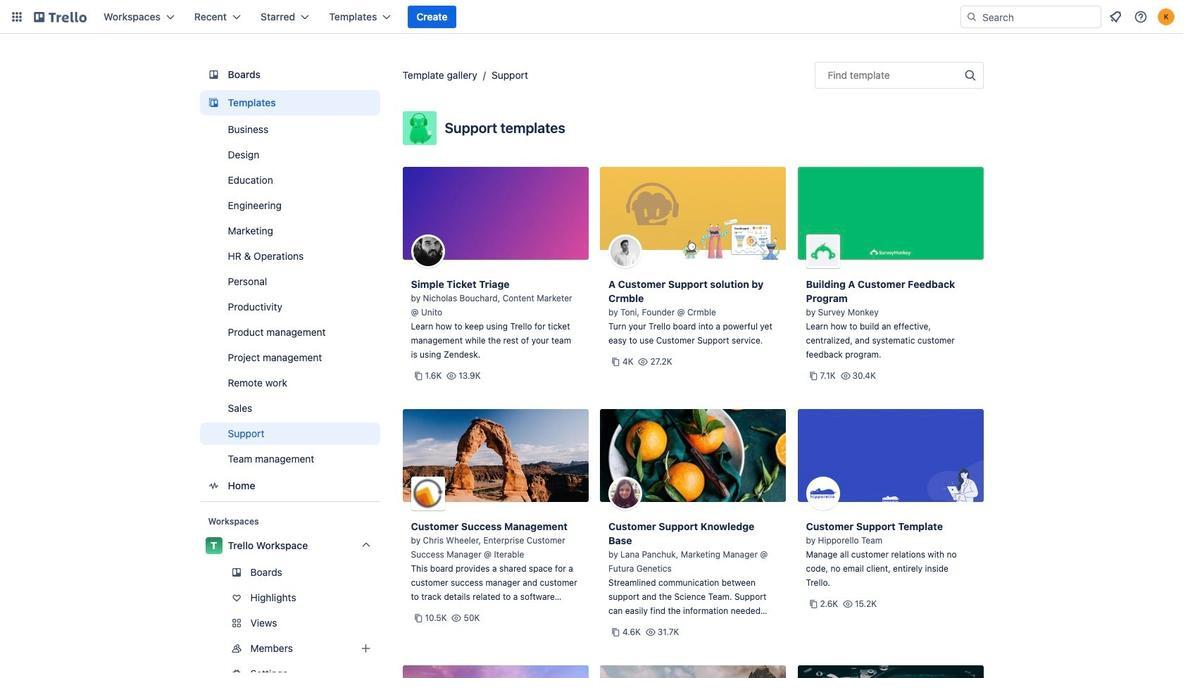 Task type: vqa. For each thing, say whether or not it's contained in the screenshot.
support icon on the top
yes



Task type: describe. For each thing, give the bounding box(es) containing it.
chris wheeler, enterprise customer success manager @ iterable image
[[411, 477, 445, 511]]

nicholas bouchard, content marketer @ unito image
[[411, 234, 445, 268]]

template board image
[[205, 94, 222, 111]]

add image
[[357, 640, 374, 657]]

home image
[[205, 477, 222, 494]]

hipporello team image
[[806, 477, 840, 511]]

survey monkey image
[[806, 234, 840, 268]]

toni, founder @ crmble image
[[608, 234, 642, 268]]

lana panchuk, marketing manager @ futura genetics image
[[608, 477, 642, 511]]

Search field
[[977, 6, 1101, 27]]



Task type: locate. For each thing, give the bounding box(es) containing it.
search image
[[966, 11, 977, 23]]

open information menu image
[[1134, 10, 1148, 24]]

back to home image
[[34, 6, 87, 28]]

0 notifications image
[[1107, 8, 1124, 25]]

primary element
[[0, 0, 1183, 34]]

board image
[[205, 66, 222, 83]]

switch to… image
[[10, 10, 24, 24]]

support icon image
[[402, 111, 436, 145]]

kendallparks02 (kendallparks02) image
[[1158, 8, 1175, 25]]

None field
[[814, 62, 983, 89]]



